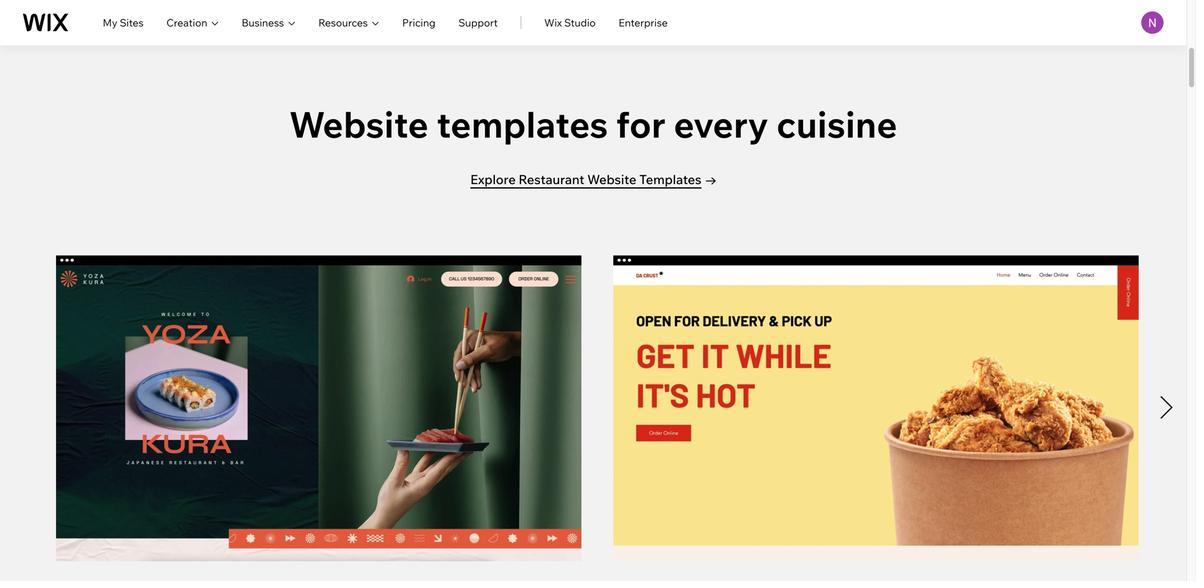 Task type: vqa. For each thing, say whether or not it's contained in the screenshot.
restaurants & food website templates - japanese restaurant image
yes



Task type: locate. For each thing, give the bounding box(es) containing it.
pricing link
[[402, 15, 436, 30]]

my sites link
[[103, 15, 144, 30]]

website inside explore restaurant website templates link
[[588, 171, 637, 187]]

0 vertical spatial website
[[289, 102, 429, 147]]

creation button
[[167, 15, 219, 30]]

enterprise
[[619, 16, 668, 29]]

my sites
[[103, 16, 144, 29]]

sites
[[120, 16, 144, 29]]

1 vertical spatial website
[[588, 171, 637, 187]]

pricing
[[402, 16, 436, 29]]

website
[[289, 102, 429, 147], [588, 171, 637, 187]]

1 horizontal spatial website
[[588, 171, 637, 187]]

explore restaurant website templates link
[[471, 170, 716, 192]]

cuisine
[[777, 102, 898, 147]]

for
[[616, 102, 666, 147]]

next item image
[[1160, 396, 1174, 421]]

enterprise link
[[619, 15, 668, 30]]

explore restaurant website templates
[[471, 171, 702, 187]]

wix studio
[[545, 16, 596, 29]]

my
[[103, 16, 117, 29]]

restaurant website templates - fast food restaurant image
[[614, 256, 1139, 561]]



Task type: describe. For each thing, give the bounding box(es) containing it.
restaurant
[[519, 171, 585, 187]]

every
[[674, 102, 769, 147]]

studio
[[564, 16, 596, 29]]

restaurants & food website templates - japanese restaurant image
[[56, 256, 582, 561]]

templates
[[640, 171, 702, 187]]

support
[[459, 16, 498, 29]]

wix
[[545, 16, 562, 29]]

website templates for every cuisine
[[289, 102, 898, 147]]

templates
[[437, 102, 608, 147]]

profile image image
[[1142, 11, 1164, 34]]

support link
[[459, 15, 498, 30]]

creation
[[167, 16, 207, 29]]

explore
[[471, 171, 516, 187]]

business
[[242, 16, 284, 29]]

resources button
[[319, 15, 379, 30]]

business button
[[242, 15, 296, 30]]

resources
[[319, 16, 368, 29]]

0 horizontal spatial website
[[289, 102, 429, 147]]

wix studio link
[[545, 15, 596, 30]]

restaurant website - accept reservations, pick up and delivery orders online. image
[[207, 0, 908, 46]]



